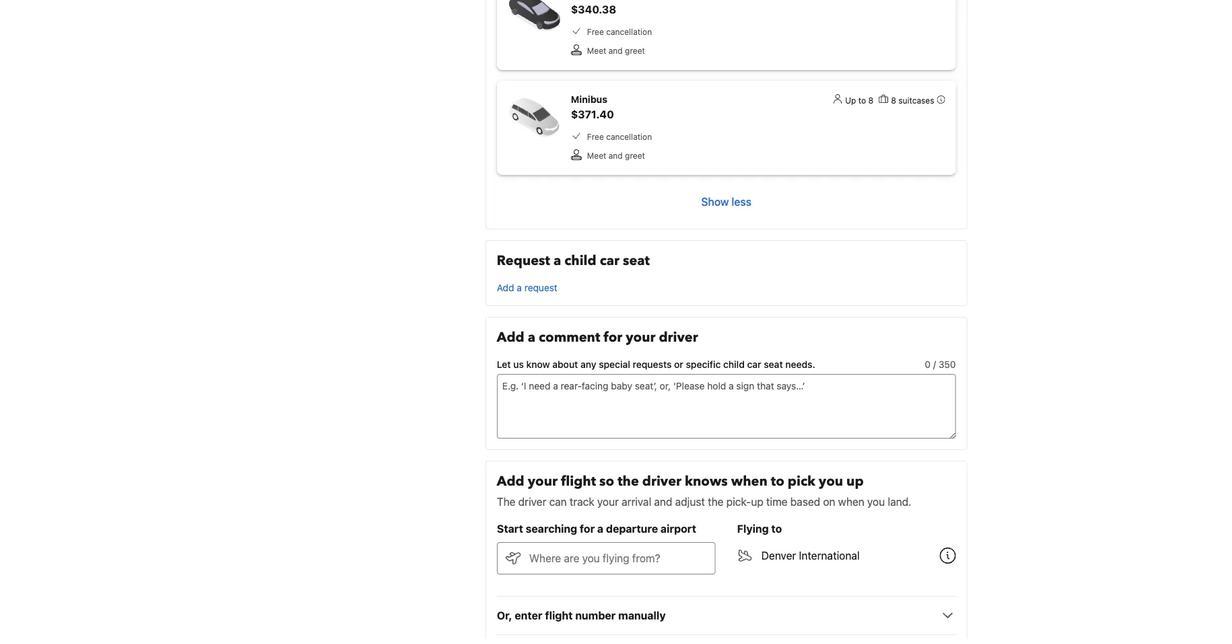Task type: locate. For each thing, give the bounding box(es) containing it.
1 vertical spatial seat
[[764, 359, 783, 370]]

1 vertical spatial when
[[838, 496, 865, 509]]

meet
[[587, 46, 606, 55], [587, 151, 606, 160]]

add a request button
[[497, 282, 558, 295]]

add down request
[[497, 283, 514, 294]]

$371.40
[[571, 108, 614, 121]]

1 vertical spatial cancellation
[[606, 132, 652, 141]]

flight for so
[[561, 473, 596, 491]]

meet down $371.40
[[587, 151, 606, 160]]

child right request
[[565, 252, 597, 270]]

when
[[731, 473, 768, 491], [838, 496, 865, 509]]

2 vertical spatial to
[[771, 523, 782, 536]]

1 vertical spatial your
[[528, 473, 558, 491]]

meet and greet down $371.40
[[587, 151, 645, 160]]

1 vertical spatial you
[[867, 496, 885, 509]]

0 vertical spatial meet
[[587, 46, 606, 55]]

0 horizontal spatial child
[[565, 252, 597, 270]]

for
[[604, 329, 622, 347], [580, 523, 595, 536]]

2 free cancellation from the top
[[587, 132, 652, 141]]

number
[[575, 610, 616, 623]]

1 vertical spatial for
[[580, 523, 595, 536]]

add inside "button"
[[497, 283, 514, 294]]

1 horizontal spatial 8
[[891, 96, 896, 105]]

child
[[565, 252, 597, 270], [723, 359, 745, 370]]

1 horizontal spatial child
[[723, 359, 745, 370]]

car
[[600, 252, 620, 270], [747, 359, 761, 370]]

0 vertical spatial your
[[626, 329, 656, 347]]

to
[[859, 96, 866, 105], [771, 473, 784, 491], [771, 523, 782, 536]]

a left request
[[517, 283, 522, 294]]

to up time
[[771, 473, 784, 491]]

add up let
[[497, 329, 524, 347]]

free down $340.38
[[587, 27, 604, 36]]

2 meet from the top
[[587, 151, 606, 160]]

0 vertical spatial child
[[565, 252, 597, 270]]

or, enter flight number manually button
[[497, 608, 956, 624]]

1 vertical spatial meet
[[587, 151, 606, 160]]

0 / 350
[[925, 359, 956, 370]]

to right up
[[859, 96, 866, 105]]

on
[[823, 496, 835, 509]]

up left time
[[751, 496, 764, 509]]

for down track
[[580, 523, 595, 536]]

free down $371.40
[[587, 132, 604, 141]]

cancellation down $371.40
[[606, 132, 652, 141]]

cancellation
[[606, 27, 652, 36], [606, 132, 652, 141]]

driver up arrival
[[642, 473, 682, 491]]

comment
[[539, 329, 600, 347]]

driver for the
[[642, 473, 682, 491]]

0 vertical spatial driver
[[659, 329, 698, 347]]

and right arrival
[[654, 496, 672, 509]]

seat
[[623, 252, 650, 270], [764, 359, 783, 370]]

0 horizontal spatial 8
[[868, 96, 874, 105]]

free cancellation down $340.38
[[587, 27, 652, 36]]

2 vertical spatial driver
[[518, 496, 546, 509]]

0 vertical spatial cancellation
[[606, 27, 652, 36]]

driver up or
[[659, 329, 698, 347]]

your up requests
[[626, 329, 656, 347]]

add
[[497, 283, 514, 294], [497, 329, 524, 347], [497, 473, 524, 491]]

0 horizontal spatial the
[[618, 473, 639, 491]]

0 vertical spatial and
[[609, 46, 623, 55]]

the
[[618, 473, 639, 491], [708, 496, 724, 509]]

0 horizontal spatial for
[[580, 523, 595, 536]]

flight for number
[[545, 610, 573, 623]]

1 horizontal spatial your
[[597, 496, 619, 509]]

greet
[[625, 46, 645, 55], [625, 151, 645, 160]]

driver for your
[[659, 329, 698, 347]]

international
[[799, 550, 860, 563]]

free
[[587, 27, 604, 36], [587, 132, 604, 141]]

8
[[868, 96, 874, 105], [891, 96, 896, 105]]

for up special
[[604, 329, 622, 347]]

1 vertical spatial add
[[497, 329, 524, 347]]

1 8 from the left
[[868, 96, 874, 105]]

denver
[[761, 550, 796, 563]]

2 vertical spatial and
[[654, 496, 672, 509]]

1 meet and greet from the top
[[587, 46, 645, 55]]

your
[[626, 329, 656, 347], [528, 473, 558, 491], [597, 496, 619, 509]]

add up the
[[497, 473, 524, 491]]

arrival
[[622, 496, 651, 509]]

driver left can at left
[[518, 496, 546, 509]]

request
[[524, 283, 558, 294]]

0 vertical spatial greet
[[625, 46, 645, 55]]

add a request
[[497, 283, 558, 294]]

1 vertical spatial up
[[751, 496, 764, 509]]

and down $340.38
[[609, 46, 623, 55]]

and down $371.40
[[609, 151, 623, 160]]

2 add from the top
[[497, 329, 524, 347]]

a up request
[[554, 252, 561, 270]]

flight up track
[[561, 473, 596, 491]]

2 vertical spatial add
[[497, 473, 524, 491]]

free cancellation
[[587, 27, 652, 36], [587, 132, 652, 141]]

your up can at left
[[528, 473, 558, 491]]

when right on
[[838, 496, 865, 509]]

flight right enter
[[545, 610, 573, 623]]

1 horizontal spatial you
[[867, 496, 885, 509]]

1 vertical spatial driver
[[642, 473, 682, 491]]

flight inside add your flight so the driver knows when to pick you up the driver can track your arrival and adjust the pick-up time based on when you land.
[[561, 473, 596, 491]]

1 horizontal spatial up
[[847, 473, 864, 491]]

to right flying
[[771, 523, 782, 536]]

child right specific
[[723, 359, 745, 370]]

add a comment for your driver
[[497, 329, 698, 347]]

350
[[939, 359, 956, 370]]

track
[[570, 496, 594, 509]]

1 add from the top
[[497, 283, 514, 294]]

flight
[[561, 473, 596, 491], [545, 610, 573, 623]]

1 vertical spatial the
[[708, 496, 724, 509]]

1 vertical spatial flight
[[545, 610, 573, 623]]

needs.
[[785, 359, 815, 370]]

0 horizontal spatial you
[[819, 473, 843, 491]]

3 add from the top
[[497, 473, 524, 491]]

1 horizontal spatial for
[[604, 329, 622, 347]]

your down so
[[597, 496, 619, 509]]

1 vertical spatial meet and greet
[[587, 151, 645, 160]]

flight inside dropdown button
[[545, 610, 573, 623]]

1 free from the top
[[587, 27, 604, 36]]

0 vertical spatial free
[[587, 27, 604, 36]]

you left "land."
[[867, 496, 885, 509]]

add your flight so the driver knows when to pick you up the driver can track your arrival and adjust the pick-up time based on when you land.
[[497, 473, 912, 509]]

add for add a comment for your driver
[[497, 329, 524, 347]]

up
[[847, 473, 864, 491], [751, 496, 764, 509]]

1 vertical spatial greet
[[625, 151, 645, 160]]

meet and greet down $340.38
[[587, 46, 645, 55]]

you
[[819, 473, 843, 491], [867, 496, 885, 509]]

8 left suitcases
[[891, 96, 896, 105]]

can
[[549, 496, 567, 509]]

pick-
[[726, 496, 751, 509]]

0
[[925, 359, 931, 370]]

0 horizontal spatial car
[[600, 252, 620, 270]]

any
[[581, 359, 596, 370]]

0 vertical spatial add
[[497, 283, 514, 294]]

show
[[701, 196, 729, 208]]

request a child car seat
[[497, 252, 650, 270]]

0 horizontal spatial your
[[528, 473, 558, 491]]

and inside add your flight so the driver knows when to pick you up the driver can track your arrival and adjust the pick-up time based on when you land.
[[654, 496, 672, 509]]

knows
[[685, 473, 728, 491]]

flying
[[737, 523, 769, 536]]

8 right up
[[868, 96, 874, 105]]

or
[[674, 359, 683, 370]]

when up pick-
[[731, 473, 768, 491]]

0 horizontal spatial seat
[[623, 252, 650, 270]]

0 vertical spatial car
[[600, 252, 620, 270]]

2 cancellation from the top
[[606, 132, 652, 141]]

1 vertical spatial free cancellation
[[587, 132, 652, 141]]

the right so
[[618, 473, 639, 491]]

1 horizontal spatial the
[[708, 496, 724, 509]]

a
[[554, 252, 561, 270], [517, 283, 522, 294], [528, 329, 535, 347], [597, 523, 604, 536]]

0 horizontal spatial when
[[731, 473, 768, 491]]

0 vertical spatial to
[[859, 96, 866, 105]]

a up know
[[528, 329, 535, 347]]

the down "knows"
[[708, 496, 724, 509]]

free cancellation down $371.40
[[587, 132, 652, 141]]

land.
[[888, 496, 912, 509]]

1 vertical spatial car
[[747, 359, 761, 370]]

cancellation down $340.38
[[606, 27, 652, 36]]

driver
[[659, 329, 698, 347], [642, 473, 682, 491], [518, 496, 546, 509]]

meet and greet
[[587, 46, 645, 55], [587, 151, 645, 160]]

minibus $371.40
[[571, 94, 614, 121]]

0 vertical spatial meet and greet
[[587, 46, 645, 55]]

meet down $340.38
[[587, 46, 606, 55]]

1 vertical spatial child
[[723, 359, 745, 370]]

a inside "button"
[[517, 283, 522, 294]]

you up on
[[819, 473, 843, 491]]

up right "pick"
[[847, 473, 864, 491]]

1 meet from the top
[[587, 46, 606, 55]]

and
[[609, 46, 623, 55], [609, 151, 623, 160], [654, 496, 672, 509]]

1 vertical spatial to
[[771, 473, 784, 491]]

0 vertical spatial free cancellation
[[587, 27, 652, 36]]

1 vertical spatial free
[[587, 132, 604, 141]]

searching
[[526, 523, 577, 536]]

up to 8
[[845, 96, 874, 105]]

1 greet from the top
[[625, 46, 645, 55]]

0 vertical spatial flight
[[561, 473, 596, 491]]



Task type: vqa. For each thing, say whether or not it's contained in the screenshot.
the selected
no



Task type: describe. For each thing, give the bounding box(es) containing it.
departure
[[606, 523, 658, 536]]

suitcases
[[899, 96, 934, 105]]

0 vertical spatial up
[[847, 473, 864, 491]]

flying to
[[737, 523, 782, 536]]

know
[[526, 359, 550, 370]]

up
[[845, 96, 856, 105]]

or,
[[497, 610, 512, 623]]

0 horizontal spatial up
[[751, 496, 764, 509]]

/
[[933, 359, 936, 370]]

0 vertical spatial for
[[604, 329, 622, 347]]

0 vertical spatial when
[[731, 473, 768, 491]]

1 horizontal spatial seat
[[764, 359, 783, 370]]

to inside add your flight so the driver knows when to pick you up the driver can track your arrival and adjust the pick-up time based on when you land.
[[771, 473, 784, 491]]

2 greet from the top
[[625, 151, 645, 160]]

denver international
[[761, 550, 860, 563]]

a for request
[[517, 283, 522, 294]]

2 vertical spatial your
[[597, 496, 619, 509]]

1 cancellation from the top
[[606, 27, 652, 36]]

enter
[[515, 610, 543, 623]]

airport
[[661, 523, 696, 536]]

special
[[599, 359, 630, 370]]

2 free from the top
[[587, 132, 604, 141]]

2 meet and greet from the top
[[587, 151, 645, 160]]

2 horizontal spatial your
[[626, 329, 656, 347]]

let us know about any special requests or specific child car seat needs.
[[497, 359, 815, 370]]

let
[[497, 359, 511, 370]]

1 horizontal spatial car
[[747, 359, 761, 370]]

manually
[[618, 610, 666, 623]]

minibus
[[571, 94, 608, 105]]

specific
[[686, 359, 721, 370]]

0 vertical spatial seat
[[623, 252, 650, 270]]

E.g. 'I need a rear-facing baby seat', or, 'Please hold a sign that says…' text field
[[497, 374, 956, 439]]

1 horizontal spatial when
[[838, 496, 865, 509]]

pick
[[788, 473, 815, 491]]

adjust
[[675, 496, 705, 509]]

1 vertical spatial and
[[609, 151, 623, 160]]

a left departure
[[597, 523, 604, 536]]

request
[[497, 252, 550, 270]]

2 8 from the left
[[891, 96, 896, 105]]

based
[[790, 496, 820, 509]]

a for comment
[[528, 329, 535, 347]]

show less
[[701, 196, 752, 208]]

1 free cancellation from the top
[[587, 27, 652, 36]]

Where are you flying from? field
[[521, 543, 716, 575]]

to for up
[[859, 96, 866, 105]]

start searching for a departure airport
[[497, 523, 696, 536]]

less
[[732, 196, 752, 208]]

the
[[497, 496, 516, 509]]

$340.38
[[571, 3, 616, 16]]

0 vertical spatial the
[[618, 473, 639, 491]]

show less button
[[497, 186, 956, 218]]

add inside add your flight so the driver knows when to pick you up the driver can track your arrival and adjust the pick-up time based on when you land.
[[497, 473, 524, 491]]

a for child
[[554, 252, 561, 270]]

8 suitcases
[[891, 96, 934, 105]]

0 vertical spatial you
[[819, 473, 843, 491]]

add for add a request
[[497, 283, 514, 294]]

about
[[552, 359, 578, 370]]

time
[[766, 496, 788, 509]]

start
[[497, 523, 523, 536]]

so
[[599, 473, 614, 491]]

or, enter flight number manually
[[497, 610, 666, 623]]

to for flying
[[771, 523, 782, 536]]

us
[[513, 359, 524, 370]]

requests
[[633, 359, 672, 370]]



